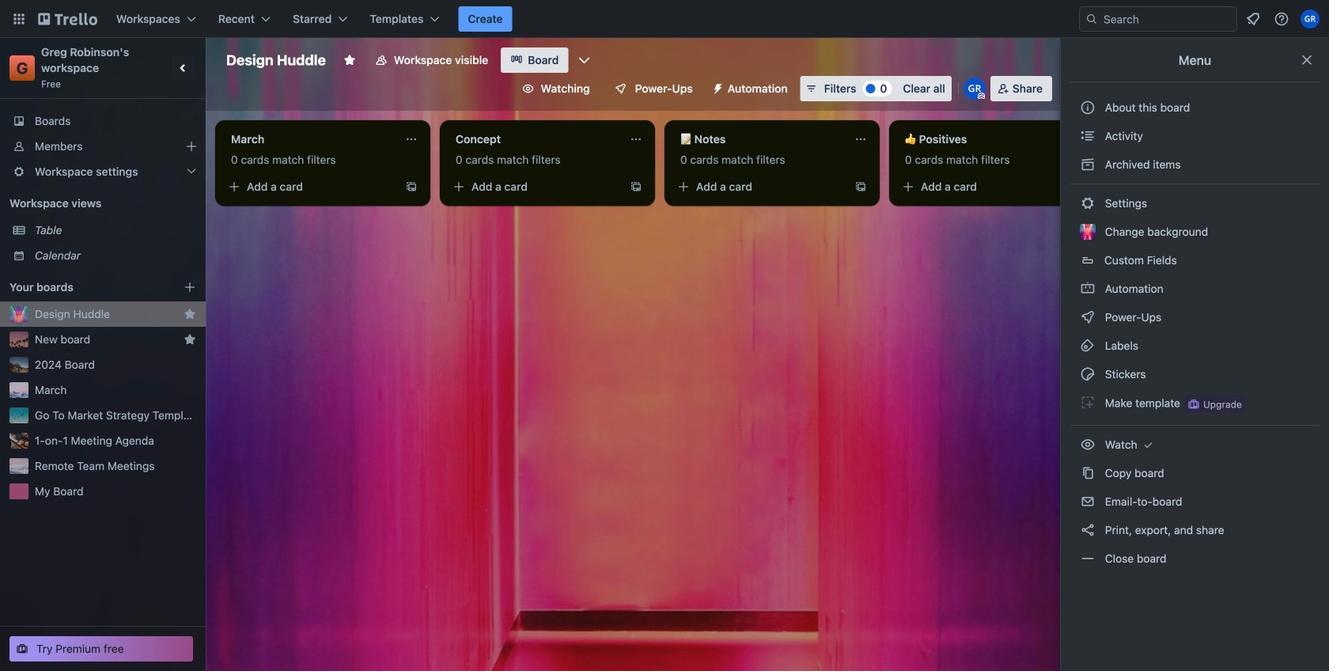 Task type: vqa. For each thing, say whether or not it's contained in the screenshot.
Your boards with 8 items element
yes



Task type: locate. For each thing, give the bounding box(es) containing it.
starred icon image
[[184, 308, 196, 320], [184, 333, 196, 346]]

1 starred icon image from the top
[[184, 308, 196, 320]]

search image
[[1086, 13, 1098, 25]]

sm image
[[706, 76, 728, 98], [1080, 395, 1096, 411], [1080, 465, 1096, 481], [1080, 522, 1096, 538]]

None text field
[[222, 127, 399, 152], [446, 127, 624, 152], [896, 127, 1073, 152], [222, 127, 399, 152], [446, 127, 624, 152], [896, 127, 1073, 152]]

2 starred icon image from the top
[[184, 333, 196, 346]]

greg robinson (gregrobinson96) image
[[1301, 9, 1320, 28]]

1 horizontal spatial create from template… image
[[630, 180, 643, 193]]

primary element
[[0, 0, 1329, 38]]

1 vertical spatial starred icon image
[[184, 333, 196, 346]]

0 vertical spatial starred icon image
[[184, 308, 196, 320]]

greg robinson (gregrobinson96) image
[[964, 78, 986, 100]]

create from template… image
[[405, 180, 418, 193], [630, 180, 643, 193], [855, 180, 867, 193]]

2 horizontal spatial create from template… image
[[855, 180, 867, 193]]

sm image
[[1080, 128, 1096, 144], [1080, 157, 1096, 172], [1080, 195, 1096, 211], [1080, 281, 1096, 297], [1080, 309, 1096, 325], [1080, 338, 1096, 354], [1080, 366, 1096, 382], [1080, 437, 1096, 453], [1141, 437, 1156, 453], [1080, 494, 1096, 510], [1080, 551, 1096, 567]]

None text field
[[671, 127, 848, 152]]

Board name text field
[[218, 47, 334, 73]]

star or unstar board image
[[343, 54, 356, 66]]

0 horizontal spatial create from template… image
[[405, 180, 418, 193]]

2 create from template… image from the left
[[630, 180, 643, 193]]

add board image
[[184, 281, 196, 294]]



Task type: describe. For each thing, give the bounding box(es) containing it.
open information menu image
[[1274, 11, 1290, 27]]

3 create from template… image from the left
[[855, 180, 867, 193]]

this member is an admin of this board. image
[[978, 93, 985, 100]]

customize views image
[[576, 52, 592, 68]]

back to home image
[[38, 6, 97, 32]]

Search field
[[1098, 8, 1237, 30]]

1 create from template… image from the left
[[405, 180, 418, 193]]

your boards with 8 items element
[[9, 278, 160, 297]]

0 notifications image
[[1244, 9, 1263, 28]]

workspace navigation collapse icon image
[[172, 57, 195, 79]]



